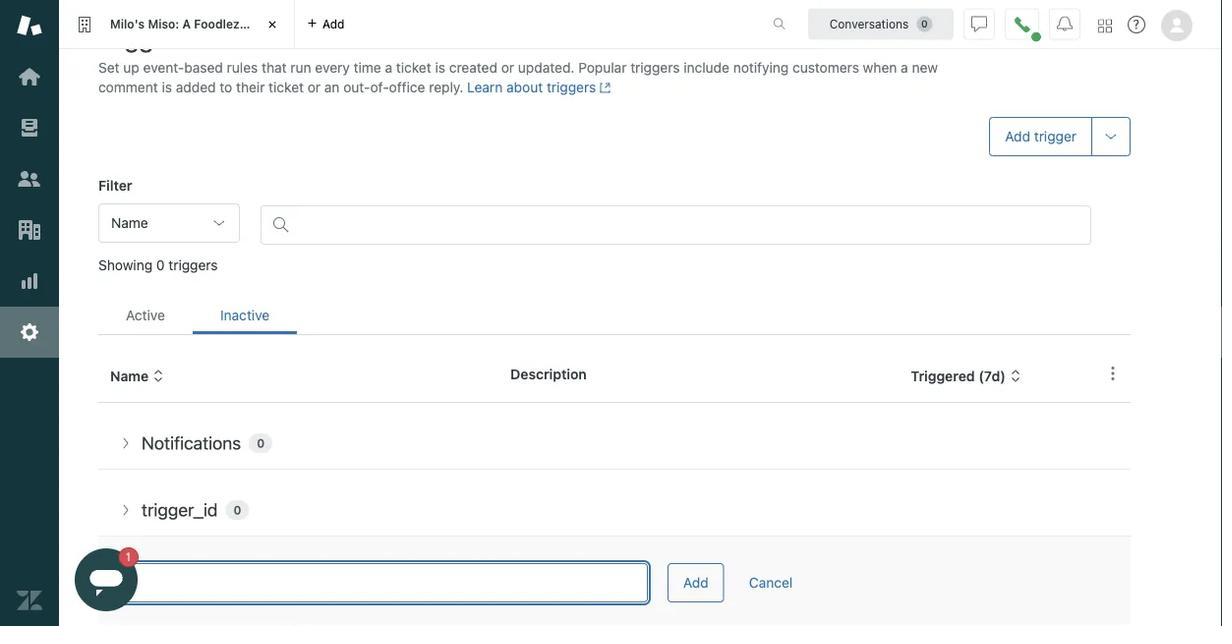 Task type: describe. For each thing, give the bounding box(es) containing it.
triggered (7d)
[[911, 368, 1006, 384]]

set
[[98, 60, 120, 76]]

reporting image
[[17, 269, 42, 294]]

conversations
[[830, 17, 909, 31]]

include
[[684, 60, 730, 76]]

a
[[182, 17, 191, 31]]

add button
[[295, 0, 357, 48]]

comment
[[98, 79, 158, 95]]

milo's miso: a foodlez subsidiary
[[110, 17, 304, 31]]

trigger
[[1035, 128, 1077, 145]]

created
[[449, 60, 498, 76]]

add button
[[668, 564, 725, 603]]

cancel
[[749, 575, 793, 591]]

0 horizontal spatial is
[[162, 79, 172, 95]]

zendesk support image
[[17, 13, 42, 38]]

learn
[[467, 79, 503, 95]]

2 a from the left
[[901, 60, 909, 76]]

get help image
[[1128, 16, 1146, 33]]

notifications image
[[1057, 16, 1073, 32]]

triggers
[[98, 23, 187, 53]]

conversations button
[[809, 8, 954, 40]]

admin image
[[17, 320, 42, 345]]

0 for notifications
[[257, 437, 265, 451]]

tab list containing active
[[98, 296, 1131, 335]]

notifying
[[734, 60, 789, 76]]

when
[[863, 60, 897, 76]]

1 a from the left
[[385, 60, 393, 76]]

office
[[389, 79, 425, 95]]

add trigger
[[1005, 128, 1077, 145]]

0 for trigger_id
[[234, 504, 241, 517]]

to
[[220, 79, 232, 95]]

(7d)
[[979, 368, 1006, 384]]

active
[[126, 307, 165, 324]]

showing 0 triggers
[[98, 257, 218, 273]]

about
[[507, 79, 543, 95]]

event-
[[143, 60, 184, 76]]

customers image
[[17, 166, 42, 192]]

triggers for showing 0 triggers
[[169, 257, 218, 273]]

learn about triggers link
[[467, 79, 611, 95]]

name inside button
[[110, 368, 149, 384]]

up
[[123, 60, 139, 76]]

name inside filter 'element'
[[111, 215, 148, 231]]

trigger_id
[[142, 500, 218, 521]]

triggers for learn about triggers
[[547, 79, 596, 95]]

every
[[315, 60, 350, 76]]

1 vertical spatial ticket
[[269, 79, 304, 95]]

name button
[[110, 367, 164, 385]]

of-
[[370, 79, 389, 95]]

1 horizontal spatial is
[[435, 60, 446, 76]]

triggered (7d) button
[[911, 367, 1022, 385]]

miso:
[[148, 17, 179, 31]]

(opens in a new tab) image
[[596, 82, 611, 94]]

zendesk image
[[17, 588, 42, 614]]

out-
[[344, 79, 370, 95]]

0 horizontal spatial or
[[308, 79, 321, 95]]

an
[[324, 79, 340, 95]]



Task type: vqa. For each thing, say whether or not it's contained in the screenshot.
A
yes



Task type: locate. For each thing, give the bounding box(es) containing it.
name down active
[[110, 368, 149, 384]]

a
[[385, 60, 393, 76], [901, 60, 909, 76]]

triggered
[[911, 368, 975, 384]]

add left cancel
[[684, 575, 709, 591]]

added
[[176, 79, 216, 95]]

row group
[[98, 403, 1131, 627]]

1 horizontal spatial a
[[901, 60, 909, 76]]

1 horizontal spatial add
[[1005, 128, 1031, 145]]

triggers down filter 'element'
[[169, 257, 218, 273]]

0 vertical spatial or
[[501, 60, 515, 76]]

that
[[262, 60, 287, 76]]

add for add
[[684, 575, 709, 591]]

0 vertical spatial name
[[111, 215, 148, 231]]

a left new
[[901, 60, 909, 76]]

organizations image
[[17, 217, 42, 243]]

1 horizontal spatial ticket
[[396, 60, 432, 76]]

0 vertical spatial is
[[435, 60, 446, 76]]

add left trigger
[[1005, 128, 1031, 145]]

triggers inside set up event-based rules that run every time a ticket is created or updated. popular triggers include notifying customers when a new comment is added to their ticket or an out-of-office reply.
[[631, 60, 680, 76]]

is down event-
[[162, 79, 172, 95]]

filter
[[98, 178, 132, 194]]

ticket up office
[[396, 60, 432, 76]]

description
[[511, 366, 587, 383]]

milo's
[[110, 17, 145, 31]]

foodlez
[[194, 17, 240, 31]]

cancel button
[[734, 564, 809, 603]]

name down 'filter'
[[111, 215, 148, 231]]

row group containing notifications
[[98, 403, 1131, 627]]

0 horizontal spatial add
[[684, 575, 709, 591]]

tab list
[[98, 296, 1131, 335]]

0 horizontal spatial 0
[[156, 257, 165, 273]]

1 horizontal spatial 0
[[234, 504, 241, 517]]

or
[[501, 60, 515, 76], [308, 79, 321, 95]]

time
[[354, 60, 381, 76]]

ticket
[[396, 60, 432, 76], [269, 79, 304, 95]]

new
[[912, 60, 938, 76]]

1 horizontal spatial or
[[501, 60, 515, 76]]

add
[[1005, 128, 1031, 145], [684, 575, 709, 591]]

is up the reply.
[[435, 60, 446, 76]]

0 horizontal spatial a
[[385, 60, 393, 76]]

subsidiary
[[243, 17, 304, 31]]

0 vertical spatial add
[[1005, 128, 1031, 145]]

or left an
[[308, 79, 321, 95]]

name
[[111, 215, 148, 231], [110, 368, 149, 384]]

filter element
[[98, 204, 240, 243]]

0 right showing
[[156, 257, 165, 273]]

milo's miso: a foodlez subsidiary tab
[[59, 0, 304, 49]]

1 vertical spatial add
[[684, 575, 709, 591]]

None field
[[297, 216, 1079, 234], [118, 564, 648, 603], [297, 216, 1079, 234], [118, 564, 648, 603]]

0 vertical spatial triggers
[[631, 60, 680, 76]]

1 vertical spatial or
[[308, 79, 321, 95]]

2 vertical spatial triggers
[[169, 257, 218, 273]]

1 vertical spatial 0
[[257, 437, 265, 451]]

is
[[435, 60, 446, 76], [162, 79, 172, 95]]

based
[[184, 60, 223, 76]]

updated.
[[518, 60, 575, 76]]

their
[[236, 79, 265, 95]]

ticket down that
[[269, 79, 304, 95]]

inactive
[[220, 307, 270, 324]]

popular
[[579, 60, 627, 76]]

1 vertical spatial name
[[110, 368, 149, 384]]

triggers left include
[[631, 60, 680, 76]]

0 right trigger_id
[[234, 504, 241, 517]]

zendesk products image
[[1099, 19, 1112, 33]]

0 horizontal spatial ticket
[[269, 79, 304, 95]]

reply.
[[429, 79, 464, 95]]

triggers down the updated.
[[547, 79, 596, 95]]

1 vertical spatial is
[[162, 79, 172, 95]]

run
[[291, 60, 311, 76]]

main element
[[0, 0, 59, 627]]

0 vertical spatial ticket
[[396, 60, 432, 76]]

1 horizontal spatial triggers
[[547, 79, 596, 95]]

add trigger button
[[990, 117, 1093, 156]]

add for add trigger
[[1005, 128, 1031, 145]]

a right time
[[385, 60, 393, 76]]

close image
[[263, 15, 282, 34]]

showing
[[98, 257, 153, 273]]

0 horizontal spatial triggers
[[169, 257, 218, 273]]

2 vertical spatial 0
[[234, 504, 241, 517]]

customers
[[793, 60, 860, 76]]

add
[[323, 17, 345, 31]]

2 horizontal spatial 0
[[257, 437, 265, 451]]

0 right notifications
[[257, 437, 265, 451]]

2 horizontal spatial triggers
[[631, 60, 680, 76]]

triggers
[[631, 60, 680, 76], [547, 79, 596, 95], [169, 257, 218, 273]]

notifications
[[142, 433, 241, 454]]

1 vertical spatial triggers
[[547, 79, 596, 95]]

get started image
[[17, 64, 42, 90]]

rules
[[227, 60, 258, 76]]

0
[[156, 257, 165, 273], [257, 437, 265, 451], [234, 504, 241, 517]]

tabs tab list
[[59, 0, 752, 49]]

or up about
[[501, 60, 515, 76]]

button displays agent's chat status as invisible. image
[[972, 16, 988, 32]]

views image
[[17, 115, 42, 141]]

set up event-based rules that run every time a ticket is created or updated. popular triggers include notifying customers when a new comment is added to their ticket or an out-of-office reply.
[[98, 60, 938, 95]]

0 vertical spatial 0
[[156, 257, 165, 273]]

learn about triggers
[[467, 79, 596, 95]]



